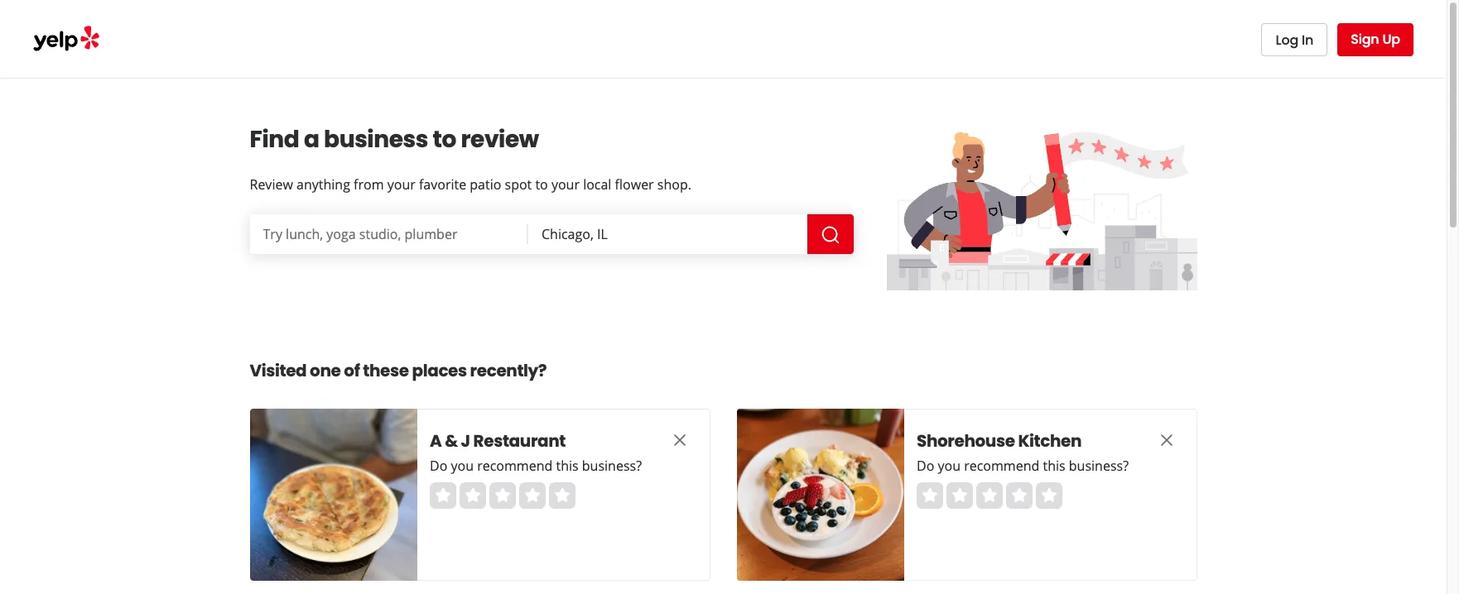 Task type: vqa. For each thing, say whether or not it's contained in the screenshot.
Shorehouse Kitchen business?
yes



Task type: describe. For each thing, give the bounding box(es) containing it.
spot
[[505, 176, 532, 194]]

from
[[354, 176, 384, 194]]

do you recommend this business? for a & j restaurant
[[429, 457, 642, 475]]

restaurant
[[473, 430, 565, 453]]

a
[[304, 123, 319, 156]]

dismiss card image for a & j restaurant
[[670, 431, 690, 450]]

sign up
[[1351, 30, 1401, 49]]

Near text field
[[542, 225, 794, 244]]

sign
[[1351, 30, 1380, 49]]

visited one of these places recently?
[[250, 359, 547, 383]]

do for a
[[429, 457, 447, 475]]

one
[[310, 359, 341, 383]]

j
[[461, 430, 470, 453]]

a
[[429, 430, 441, 453]]

these
[[363, 359, 409, 383]]

shorehouse kitchen link
[[917, 430, 1124, 453]]

in
[[1302, 30, 1314, 49]]

log in link
[[1262, 23, 1328, 56]]

do you recommend this business? for shorehouse kitchen
[[917, 457, 1129, 475]]

sign up link
[[1338, 23, 1414, 56]]

0 vertical spatial to
[[433, 123, 456, 156]]

dismiss card image for shorehouse kitchen
[[1157, 431, 1177, 450]]

shorehouse kitchen
[[917, 430, 1081, 453]]

recently?
[[470, 359, 547, 383]]

places
[[412, 359, 467, 383]]

flower
[[615, 176, 654, 194]]

of
[[344, 359, 360, 383]]

business? for a & j restaurant
[[582, 457, 642, 475]]

2 your from the left
[[552, 176, 580, 194]]

shorehouse
[[917, 430, 1015, 453]]

1 horizontal spatial to
[[535, 176, 548, 194]]

anything
[[297, 176, 350, 194]]

kitchen
[[1018, 430, 1081, 453]]

log in
[[1276, 30, 1314, 49]]

search image
[[820, 225, 840, 245]]

find
[[250, 123, 299, 156]]

Find text field
[[263, 225, 515, 244]]



Task type: locate. For each thing, give the bounding box(es) containing it.
0 horizontal spatial you
[[451, 457, 473, 475]]

you down j
[[451, 457, 473, 475]]

1 horizontal spatial rating element
[[917, 483, 1062, 509]]

1 this from the left
[[556, 457, 578, 475]]

to
[[433, 123, 456, 156], [535, 176, 548, 194]]

1 horizontal spatial dismiss card image
[[1157, 431, 1177, 450]]

do
[[429, 457, 447, 475], [917, 457, 934, 475]]

none field down 'from'
[[263, 225, 515, 244]]

1 horizontal spatial your
[[552, 176, 580, 194]]

2 this from the left
[[1043, 457, 1065, 475]]

1 horizontal spatial do
[[917, 457, 934, 475]]

business? down kitchen on the right bottom of page
[[1069, 457, 1129, 475]]

visited
[[250, 359, 307, 383]]

do you recommend this business?
[[429, 457, 642, 475], [917, 457, 1129, 475]]

your
[[387, 176, 416, 194], [552, 176, 580, 194]]

review anything from your favorite patio spot to your local flower shop.
[[250, 176, 692, 194]]

this
[[556, 457, 578, 475], [1043, 457, 1065, 475]]

0 horizontal spatial none field
[[263, 225, 515, 244]]

1 do from the left
[[429, 457, 447, 475]]

2 rating element from the left
[[917, 483, 1062, 509]]

this for a & j restaurant
[[556, 457, 578, 475]]

0 horizontal spatial business?
[[582, 457, 642, 475]]

a & j restaurant link
[[429, 430, 637, 453]]

1 do you recommend this business? from the left
[[429, 457, 642, 475]]

0 horizontal spatial recommend
[[477, 457, 552, 475]]

0 horizontal spatial to
[[433, 123, 456, 156]]

None radio
[[429, 483, 456, 509], [917, 483, 943, 509], [1006, 483, 1032, 509], [1036, 483, 1062, 509], [429, 483, 456, 509], [917, 483, 943, 509], [1006, 483, 1032, 509], [1036, 483, 1062, 509]]

do down a
[[429, 457, 447, 475]]

1 vertical spatial to
[[535, 176, 548, 194]]

shop.
[[658, 176, 692, 194]]

1 your from the left
[[387, 176, 416, 194]]

to up the favorite
[[433, 123, 456, 156]]

review
[[461, 123, 539, 156]]

recommend for kitchen
[[964, 457, 1039, 475]]

1 rating element from the left
[[429, 483, 575, 509]]

rating element for kitchen
[[917, 483, 1062, 509]]

1 horizontal spatial you
[[938, 457, 960, 475]]

1 horizontal spatial business?
[[1069, 457, 1129, 475]]

2 business? from the left
[[1069, 457, 1129, 475]]

log
[[1276, 30, 1299, 49]]

0 horizontal spatial dismiss card image
[[670, 431, 690, 450]]

0 horizontal spatial rating element
[[429, 483, 575, 509]]

recommend for &
[[477, 457, 552, 475]]

2 recommend from the left
[[964, 457, 1039, 475]]

1 you from the left
[[451, 457, 473, 475]]

you down shorehouse
[[938, 457, 960, 475]]

this down kitchen on the right bottom of page
[[1043, 457, 1065, 475]]

a & j restaurant
[[429, 430, 565, 453]]

&
[[445, 430, 457, 453]]

photo of shorehouse kitchen image
[[737, 409, 904, 581]]

you
[[451, 457, 473, 475], [938, 457, 960, 475]]

1 horizontal spatial this
[[1043, 457, 1065, 475]]

2 none field from the left
[[542, 225, 794, 244]]

local
[[583, 176, 612, 194]]

you for a
[[451, 457, 473, 475]]

none field near
[[542, 225, 794, 244]]

2 you from the left
[[938, 457, 960, 475]]

0 horizontal spatial do
[[429, 457, 447, 475]]

2 dismiss card image from the left
[[1157, 431, 1177, 450]]

your left the local at the top of page
[[552, 176, 580, 194]]

do you recommend this business? down shorehouse kitchen link
[[917, 457, 1129, 475]]

up
[[1383, 30, 1401, 49]]

0 horizontal spatial this
[[556, 457, 578, 475]]

none field down shop.
[[542, 225, 794, 244]]

1 horizontal spatial none field
[[542, 225, 794, 244]]

you for shorehouse
[[938, 457, 960, 475]]

recommend
[[477, 457, 552, 475], [964, 457, 1039, 475]]

recommend down restaurant
[[477, 457, 552, 475]]

1 business? from the left
[[582, 457, 642, 475]]

2 do you recommend this business? from the left
[[917, 457, 1129, 475]]

to right spot
[[535, 176, 548, 194]]

photo of a & j restaurant image
[[250, 409, 417, 581]]

rating element for &
[[429, 483, 575, 509]]

business?
[[582, 457, 642, 475], [1069, 457, 1129, 475]]

1 horizontal spatial recommend
[[964, 457, 1039, 475]]

do you recommend this business? down a & j restaurant 'link'
[[429, 457, 642, 475]]

0 horizontal spatial do you recommend this business?
[[429, 457, 642, 475]]

this for shorehouse kitchen
[[1043, 457, 1065, 475]]

none field find
[[263, 225, 515, 244]]

business
[[324, 123, 428, 156]]

1 dismiss card image from the left
[[670, 431, 690, 450]]

None search field
[[250, 215, 857, 254]]

business? down a & j restaurant 'link'
[[582, 457, 642, 475]]

favorite
[[419, 176, 466, 194]]

recommend down shorehouse kitchen in the right of the page
[[964, 457, 1039, 475]]

business? for shorehouse kitchen
[[1069, 457, 1129, 475]]

do down shorehouse
[[917, 457, 934, 475]]

your right 'from'
[[387, 176, 416, 194]]

1 recommend from the left
[[477, 457, 552, 475]]

rating element down shorehouse kitchen in the right of the page
[[917, 483, 1062, 509]]

0 horizontal spatial your
[[387, 176, 416, 194]]

this down a & j restaurant 'link'
[[556, 457, 578, 475]]

review
[[250, 176, 293, 194]]

find a business to review
[[250, 123, 539, 156]]

rating element down the a & j restaurant
[[429, 483, 575, 509]]

rating element
[[429, 483, 575, 509], [917, 483, 1062, 509]]

None field
[[263, 225, 515, 244], [542, 225, 794, 244]]

patio
[[470, 176, 501, 194]]

None radio
[[459, 483, 486, 509], [489, 483, 516, 509], [519, 483, 545, 509], [549, 483, 575, 509], [946, 483, 973, 509], [976, 483, 1003, 509], [459, 483, 486, 509], [489, 483, 516, 509], [519, 483, 545, 509], [549, 483, 575, 509], [946, 483, 973, 509], [976, 483, 1003, 509]]

1 none field from the left
[[263, 225, 515, 244]]

2 do from the left
[[917, 457, 934, 475]]

do for shorehouse
[[917, 457, 934, 475]]

dismiss card image
[[670, 431, 690, 450], [1157, 431, 1177, 450]]

1 horizontal spatial do you recommend this business?
[[917, 457, 1129, 475]]



